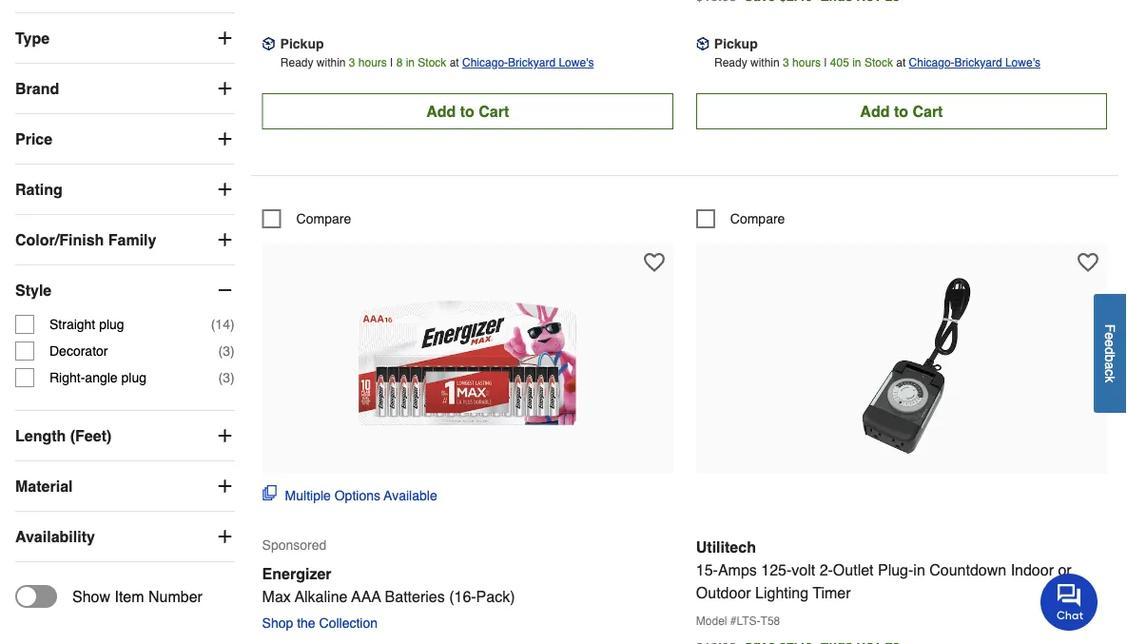 Task type: locate. For each thing, give the bounding box(es) containing it.
within left 8
[[317, 57, 346, 70]]

add to cart button down ready within 3 hours | 8 in stock at chicago-brickyard lowe's
[[262, 94, 673, 130]]

length (feet) button
[[15, 412, 235, 461]]

stock for 405
[[865, 57, 893, 70]]

| for 8
[[390, 57, 393, 70]]

4 plus image from the top
[[216, 477, 235, 496]]

lowe's
[[559, 57, 594, 70], [1006, 57, 1041, 70]]

2 within from the left
[[751, 57, 780, 70]]

pickup
[[280, 37, 324, 52], [714, 37, 758, 52]]

plug
[[99, 317, 124, 333], [121, 371, 146, 386]]

pickup image for ready within 3 hours | 405 in stock at chicago-brickyard lowe's
[[696, 38, 710, 51]]

e up b
[[1103, 340, 1118, 347]]

brickyard for ready within 3 hours | 405 in stock at chicago-brickyard lowe's
[[955, 57, 1003, 70]]

availability
[[15, 528, 95, 546]]

1 vertical spatial )
[[230, 344, 235, 359]]

1 horizontal spatial within
[[751, 57, 780, 70]]

ready within 3 hours | 8 in stock at chicago-brickyard lowe's
[[280, 57, 594, 70]]

plug down style button
[[99, 317, 124, 333]]

0 horizontal spatial lowe's
[[559, 57, 594, 70]]

compare inside 5014300771 element
[[731, 212, 785, 227]]

2 hours from the left
[[793, 57, 821, 70]]

1 | from the left
[[390, 57, 393, 70]]

|
[[390, 57, 393, 70], [824, 57, 827, 70]]

type button
[[15, 14, 235, 63]]

1 horizontal spatial add
[[860, 103, 890, 120]]

plus image inside length (feet) "button"
[[216, 427, 235, 446]]

cart for 2nd add to cart button from left
[[913, 103, 943, 120]]

add to cart button
[[262, 94, 673, 130], [696, 94, 1108, 130]]

to
[[460, 103, 475, 120], [894, 103, 909, 120]]

collection
[[319, 616, 378, 631]]

( for plug
[[211, 317, 215, 333]]

1 horizontal spatial stock
[[865, 57, 893, 70]]

0 vertical spatial )
[[230, 317, 235, 333]]

(
[[211, 317, 215, 333], [218, 344, 223, 359], [218, 371, 223, 386]]

to down ready within 3 hours | 405 in stock at chicago-brickyard lowe's
[[894, 103, 909, 120]]

1 add from the left
[[426, 103, 456, 120]]

b
[[1103, 354, 1118, 362]]

1 add to cart button from the left
[[262, 94, 673, 130]]

add for 1st add to cart button from left
[[426, 103, 456, 120]]

chicago-
[[462, 57, 508, 70], [909, 57, 955, 70]]

outdoor
[[696, 584, 751, 602]]

brand
[[15, 80, 59, 98]]

1 cart from the left
[[479, 103, 509, 120]]

1 horizontal spatial brickyard
[[955, 57, 1003, 70]]

1 at from the left
[[450, 57, 459, 70]]

2 at from the left
[[897, 57, 906, 70]]

#
[[731, 615, 737, 628]]

2 | from the left
[[824, 57, 827, 70]]

plug right angle
[[121, 371, 146, 386]]

0 horizontal spatial add to cart
[[426, 103, 509, 120]]

within
[[317, 57, 346, 70], [751, 57, 780, 70]]

energizer max alkaline aaa batteries (16-pack)
[[262, 565, 515, 606]]

2 chicago-brickyard lowe's button from the left
[[909, 54, 1041, 73]]

1 plus image from the top
[[216, 80, 235, 99]]

| left 405
[[824, 57, 827, 70]]

1 horizontal spatial hours
[[793, 57, 821, 70]]

1 to from the left
[[460, 103, 475, 120]]

1 horizontal spatial compare
[[731, 212, 785, 227]]

at right 8
[[450, 57, 459, 70]]

in right 8
[[406, 57, 415, 70]]

1 horizontal spatial chicago-brickyard lowe's button
[[909, 54, 1041, 73]]

5014300771 element
[[696, 210, 785, 229]]

1 horizontal spatial cart
[[913, 103, 943, 120]]

in for 8
[[406, 57, 415, 70]]

1 ) from the top
[[230, 317, 235, 333]]

( 3 )
[[218, 344, 235, 359], [218, 371, 235, 386]]

4 plus image from the top
[[216, 528, 235, 547]]

0 horizontal spatial hours
[[359, 57, 387, 70]]

0 horizontal spatial chicago-brickyard lowe's button
[[462, 54, 594, 73]]

length
[[15, 427, 66, 445]]

125-
[[761, 561, 792, 579]]

2 brickyard from the left
[[955, 57, 1003, 70]]

0 horizontal spatial in
[[406, 57, 415, 70]]

item
[[115, 588, 144, 606]]

1 ( 3 ) from the top
[[218, 344, 235, 359]]

2-
[[820, 561, 833, 579]]

1 brickyard from the left
[[508, 57, 556, 70]]

0 horizontal spatial stock
[[418, 57, 447, 70]]

compare for 1000209817 element
[[296, 212, 351, 227]]

f e e d b a c k button
[[1094, 294, 1128, 413]]

1 horizontal spatial chicago-
[[909, 57, 955, 70]]

0 horizontal spatial at
[[450, 57, 459, 70]]

)
[[230, 317, 235, 333], [230, 344, 235, 359], [230, 371, 235, 386]]

2 chicago- from the left
[[909, 57, 955, 70]]

1 horizontal spatial ready
[[715, 57, 748, 70]]

1 plus image from the top
[[216, 29, 235, 48]]

plus image inside brand button
[[216, 80, 235, 99]]

f e e d b a c k
[[1103, 324, 1118, 382]]

number
[[148, 588, 203, 606]]

t58
[[761, 615, 780, 628]]

2 pickup from the left
[[714, 37, 758, 52]]

plus image
[[216, 80, 235, 99], [216, 231, 235, 250], [216, 427, 235, 446], [216, 477, 235, 496]]

0 horizontal spatial ready
[[280, 57, 313, 70]]

3
[[349, 57, 355, 70], [783, 57, 789, 70], [223, 344, 230, 359], [223, 371, 230, 386]]

0 horizontal spatial within
[[317, 57, 346, 70]]

at
[[450, 57, 459, 70], [897, 57, 906, 70]]

hours left 8
[[359, 57, 387, 70]]

1 horizontal spatial |
[[824, 57, 827, 70]]

plus image inside color/finish family button
[[216, 231, 235, 250]]

compare inside 1000209817 element
[[296, 212, 351, 227]]

e up "d"
[[1103, 332, 1118, 340]]

material
[[15, 478, 73, 495]]

within for ready within 3 hours | 8 in stock at chicago-brickyard lowe's
[[317, 57, 346, 70]]

add down ready within 3 hours | 405 in stock at chicago-brickyard lowe's
[[860, 103, 890, 120]]

shop the collection link
[[262, 616, 385, 631]]

1 horizontal spatial add to cart
[[860, 103, 943, 120]]

amps
[[718, 561, 757, 579]]

brickyard
[[508, 57, 556, 70], [955, 57, 1003, 70]]

rating
[[15, 181, 63, 198]]

1 add to cart from the left
[[426, 103, 509, 120]]

in left countdown
[[914, 561, 926, 579]]

1 horizontal spatial pickup image
[[696, 38, 710, 51]]

compare for 5014300771 element
[[731, 212, 785, 227]]

price
[[15, 130, 52, 148]]

in inside "utilitech 15-amps 125-volt 2-outlet plug-in countdown indoor or outdoor lighting timer"
[[914, 561, 926, 579]]

cart down ready within 3 hours | 8 in stock at chicago-brickyard lowe's
[[479, 103, 509, 120]]

k
[[1103, 376, 1118, 382]]

(16-
[[449, 588, 476, 606]]

pickup image
[[262, 38, 276, 51], [696, 38, 710, 51]]

2 ( 3 ) from the top
[[218, 371, 235, 386]]

0 horizontal spatial |
[[390, 57, 393, 70]]

ready for ready within 3 hours | 405 in stock at chicago-brickyard lowe's
[[715, 57, 748, 70]]

1 pickup from the left
[[280, 37, 324, 52]]

show item number element
[[15, 586, 203, 609]]

1 horizontal spatial to
[[894, 103, 909, 120]]

add
[[426, 103, 456, 120], [860, 103, 890, 120]]

e
[[1103, 332, 1118, 340], [1103, 340, 1118, 347]]

color/finish
[[15, 231, 104, 249]]

add to cart for 1st add to cart button from left
[[426, 103, 509, 120]]

within left 405
[[751, 57, 780, 70]]

plus image for availability
[[216, 528, 235, 547]]

decorator
[[49, 344, 108, 359]]

2 add to cart button from the left
[[696, 94, 1108, 130]]

countdown
[[930, 561, 1007, 579]]

0 horizontal spatial brickyard
[[508, 57, 556, 70]]

1 horizontal spatial add to cart button
[[696, 94, 1108, 130]]

plus image
[[216, 29, 235, 48], [216, 130, 235, 149], [216, 180, 235, 199], [216, 528, 235, 547]]

1 ready from the left
[[280, 57, 313, 70]]

1 lowe's from the left
[[559, 57, 594, 70]]

1 vertical spatial ( 3 )
[[218, 371, 235, 386]]

1 hours from the left
[[359, 57, 387, 70]]

chicago- right 405
[[909, 57, 955, 70]]

show item number
[[72, 588, 203, 606]]

add to cart
[[426, 103, 509, 120], [860, 103, 943, 120]]

add to cart down ready within 3 hours | 405 in stock at chicago-brickyard lowe's
[[860, 103, 943, 120]]

0 horizontal spatial add
[[426, 103, 456, 120]]

1 stock from the left
[[418, 57, 447, 70]]

plus image inside material button
[[216, 477, 235, 496]]

2 ready from the left
[[715, 57, 748, 70]]

plus image for type
[[216, 29, 235, 48]]

lowe's for ready within 3 hours | 8 in stock at chicago-brickyard lowe's
[[559, 57, 594, 70]]

2 add to cart from the left
[[860, 103, 943, 120]]

plus image inside "availability" button
[[216, 528, 235, 547]]

utilitech 15-amps 125-volt 2-outlet plug-in countdown indoor or outdoor lighting timer
[[696, 538, 1072, 602]]

chicago- right 8
[[462, 57, 508, 70]]

| for 405
[[824, 57, 827, 70]]

2 add from the left
[[860, 103, 890, 120]]

hours
[[359, 57, 387, 70], [793, 57, 821, 70]]

3 plus image from the top
[[216, 427, 235, 446]]

add down ready within 3 hours | 8 in stock at chicago-brickyard lowe's
[[426, 103, 456, 120]]

2 to from the left
[[894, 103, 909, 120]]

1 within from the left
[[317, 57, 346, 70]]

2 pickup image from the left
[[696, 38, 710, 51]]

add to cart button down ready within 3 hours | 405 in stock at chicago-brickyard lowe's
[[696, 94, 1108, 130]]

outlet
[[833, 561, 874, 579]]

0 horizontal spatial pickup image
[[262, 38, 276, 51]]

utilitech
[[696, 538, 756, 556]]

at right 405
[[897, 57, 906, 70]]

| left 8
[[390, 57, 393, 70]]

in right 405
[[853, 57, 862, 70]]

1 horizontal spatial in
[[853, 57, 862, 70]]

stock
[[418, 57, 447, 70], [865, 57, 893, 70]]

1 horizontal spatial pickup
[[714, 37, 758, 52]]

0 horizontal spatial chicago-
[[462, 57, 508, 70]]

plus image inside rating button
[[216, 180, 235, 199]]

2 vertical spatial )
[[230, 371, 235, 386]]

cart
[[479, 103, 509, 120], [913, 103, 943, 120]]

at for 405
[[897, 57, 906, 70]]

0 vertical spatial (
[[211, 317, 215, 333]]

0 vertical spatial ( 3 )
[[218, 344, 235, 359]]

2 ) from the top
[[230, 344, 235, 359]]

right-angle plug
[[49, 371, 146, 386]]

ready for ready within 3 hours | 8 in stock at chicago-brickyard lowe's
[[280, 57, 313, 70]]

2 e from the top
[[1103, 340, 1118, 347]]

cart for 1st add to cart button from left
[[479, 103, 509, 120]]

3 plus image from the top
[[216, 180, 235, 199]]

0 horizontal spatial compare
[[296, 212, 351, 227]]

0 horizontal spatial cart
[[479, 103, 509, 120]]

chicago-brickyard lowe's button
[[462, 54, 594, 73], [909, 54, 1041, 73]]

to down ready within 3 hours | 8 in stock at chicago-brickyard lowe's
[[460, 103, 475, 120]]

1 chicago-brickyard lowe's button from the left
[[462, 54, 594, 73]]

hours left 405
[[793, 57, 821, 70]]

cart down ready within 3 hours | 405 in stock at chicago-brickyard lowe's
[[913, 103, 943, 120]]

plus image inside price button
[[216, 130, 235, 149]]

savings save $2.40 element
[[745, 0, 908, 4]]

2 lowe's from the left
[[1006, 57, 1041, 70]]

1 pickup image from the left
[[262, 38, 276, 51]]

2 plus image from the top
[[216, 130, 235, 149]]

to for 1st add to cart button from left
[[460, 103, 475, 120]]

2 stock from the left
[[865, 57, 893, 70]]

1 horizontal spatial lowe's
[[1006, 57, 1041, 70]]

model # lts-t58
[[696, 615, 780, 628]]

utilitech 15-amps 125-volt 2-outlet plug-in countdown indoor or outdoor lighting timer image
[[792, 253, 1012, 474]]

1 chicago- from the left
[[462, 57, 508, 70]]

2 cart from the left
[[913, 103, 943, 120]]

0 horizontal spatial add to cart button
[[262, 94, 673, 130]]

color/finish family button
[[15, 216, 235, 265]]

was price $15.98 element
[[696, 0, 745, 4]]

2 compare from the left
[[731, 212, 785, 227]]

plus image inside type button
[[216, 29, 235, 48]]

1 horizontal spatial at
[[897, 57, 906, 70]]

style
[[15, 282, 52, 299]]

2 vertical spatial (
[[218, 371, 223, 386]]

2 plus image from the top
[[216, 231, 235, 250]]

) for plug
[[230, 317, 235, 333]]

0 horizontal spatial to
[[460, 103, 475, 120]]

c
[[1103, 369, 1118, 376]]

0 horizontal spatial pickup
[[280, 37, 324, 52]]

stock right 405
[[865, 57, 893, 70]]

stock right 8
[[418, 57, 447, 70]]

minus image
[[216, 281, 235, 300]]

add to cart down ready within 3 hours | 8 in stock at chicago-brickyard lowe's
[[426, 103, 509, 120]]

chat invite button image
[[1041, 573, 1099, 631]]

3 ) from the top
[[230, 371, 235, 386]]

chicago- for 8
[[462, 57, 508, 70]]

in
[[406, 57, 415, 70], [853, 57, 862, 70], [914, 561, 926, 579]]

1 compare from the left
[[296, 212, 351, 227]]

2 horizontal spatial in
[[914, 561, 926, 579]]



Task type: vqa. For each thing, say whether or not it's contained in the screenshot.
second READY from left
yes



Task type: describe. For each thing, give the bounding box(es) containing it.
8
[[396, 57, 403, 70]]

price button
[[15, 115, 235, 164]]

1 vertical spatial (
[[218, 344, 223, 359]]

plus image for brand
[[216, 80, 235, 99]]

the
[[297, 616, 316, 631]]

add for 2nd add to cart button from left
[[860, 103, 890, 120]]

hours for 8
[[359, 57, 387, 70]]

14
[[215, 317, 230, 333]]

style button
[[15, 266, 235, 316]]

multiple options available link
[[262, 486, 437, 506]]

plus image for material
[[216, 477, 235, 496]]

heart outline image
[[644, 253, 665, 273]]

model
[[696, 615, 727, 628]]

pack)
[[476, 588, 515, 606]]

lowe's for ready within 3 hours | 405 in stock at chicago-brickyard lowe's
[[1006, 57, 1041, 70]]

pickup for ready within 3 hours | 8 in stock at chicago-brickyard lowe's
[[280, 37, 324, 52]]

brand button
[[15, 64, 235, 114]]

multiple options available
[[285, 489, 437, 504]]

in for 405
[[853, 57, 862, 70]]

alkaline
[[295, 588, 348, 606]]

within for ready within 3 hours | 405 in stock at chicago-brickyard lowe's
[[751, 57, 780, 70]]

family
[[108, 231, 156, 249]]

plus image for price
[[216, 130, 235, 149]]

length (feet)
[[15, 427, 112, 445]]

15-
[[696, 561, 718, 579]]

energizer max alkaline aaa batteries (16-pack) image
[[357, 253, 578, 474]]

pickup for ready within 3 hours | 405 in stock at chicago-brickyard lowe's
[[714, 37, 758, 52]]

max
[[262, 588, 291, 606]]

stock for 8
[[418, 57, 447, 70]]

plus image for length (feet)
[[216, 427, 235, 446]]

type
[[15, 30, 50, 47]]

indoor
[[1011, 561, 1054, 579]]

chicago- for 405
[[909, 57, 955, 70]]

aaa
[[352, 588, 381, 606]]

heart outline image
[[1078, 253, 1099, 273]]

) for angle
[[230, 371, 235, 386]]

lighting
[[756, 584, 809, 602]]

batteries
[[385, 588, 445, 606]]

(feet)
[[70, 427, 112, 445]]

rating button
[[15, 165, 235, 215]]

0 vertical spatial plug
[[99, 317, 124, 333]]

at for 8
[[450, 57, 459, 70]]

plus image for rating
[[216, 180, 235, 199]]

right-
[[49, 371, 85, 386]]

1 vertical spatial plug
[[121, 371, 146, 386]]

sponsored
[[262, 538, 327, 553]]

multiple
[[285, 489, 331, 504]]

add to cart for 2nd add to cart button from left
[[860, 103, 943, 120]]

( 3 ) for right-angle plug
[[218, 371, 235, 386]]

color/finish family
[[15, 231, 156, 249]]

energizer
[[262, 565, 332, 583]]

1000209817 element
[[262, 210, 351, 229]]

chicago-brickyard lowe's button for ready within 3 hours | 405 in stock at chicago-brickyard lowe's
[[909, 54, 1041, 73]]

1 e from the top
[[1103, 332, 1118, 340]]

ready within 3 hours | 405 in stock at chicago-brickyard lowe's
[[715, 57, 1041, 70]]

( for angle
[[218, 371, 223, 386]]

angle
[[85, 371, 118, 386]]

availability button
[[15, 512, 235, 562]]

405
[[831, 57, 850, 70]]

brickyard for ready within 3 hours | 8 in stock at chicago-brickyard lowe's
[[508, 57, 556, 70]]

hours for 405
[[793, 57, 821, 70]]

plug-
[[878, 561, 914, 579]]

shop the collection
[[262, 616, 378, 631]]

straight
[[49, 317, 95, 333]]

straight plug
[[49, 317, 124, 333]]

f
[[1103, 324, 1118, 332]]

d
[[1103, 347, 1118, 354]]

plus image for color/finish family
[[216, 231, 235, 250]]

timer
[[813, 584, 851, 602]]

to for 2nd add to cart button from left
[[894, 103, 909, 120]]

( 3 ) for decorator
[[218, 344, 235, 359]]

pickup image for ready within 3 hours | 8 in stock at chicago-brickyard lowe's
[[262, 38, 276, 51]]

a
[[1103, 362, 1118, 369]]

available
[[384, 489, 437, 504]]

material button
[[15, 462, 235, 512]]

show
[[72, 588, 110, 606]]

( 14 )
[[211, 317, 235, 333]]

or
[[1058, 561, 1072, 579]]

ends nov 23 element
[[820, 0, 908, 4]]

options
[[335, 489, 381, 504]]

lts-
[[737, 615, 761, 628]]

volt
[[792, 561, 816, 579]]

shop
[[262, 616, 293, 631]]

chicago-brickyard lowe's button for ready within 3 hours | 8 in stock at chicago-brickyard lowe's
[[462, 54, 594, 73]]



